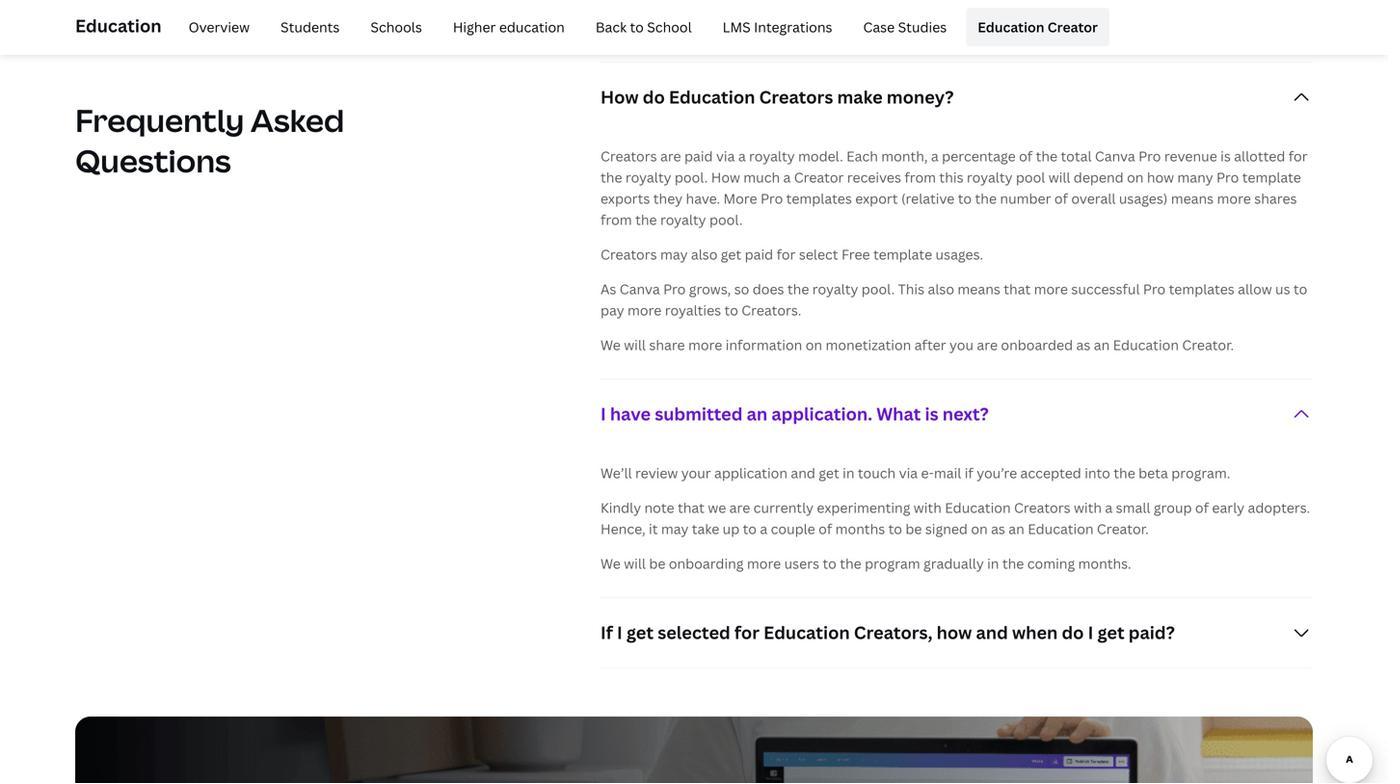 Task type: locate. For each thing, give the bounding box(es) containing it.
creators
[[760, 85, 833, 109], [601, 147, 657, 165], [601, 246, 657, 264], [1014, 499, 1071, 517]]

how inside dropdown button
[[937, 622, 972, 645]]

creators up as on the left top
[[601, 246, 657, 264]]

(relative
[[902, 190, 955, 208]]

1 horizontal spatial as
[[1077, 336, 1091, 354]]

0 horizontal spatial means
[[958, 280, 1001, 299]]

i right if at left
[[617, 622, 623, 645]]

pro left revenue
[[1139, 147, 1161, 165]]

for inside creators are paid via a royalty model. each month, a percentage of the total canva pro revenue is allotted for the royalty pool. how much a creator receives from this royalty pool will depend on how many pro template exports they have. more pro templates export (relative to the number of overall usages) means more shares from the royalty pool.
[[1289, 147, 1308, 165]]

0 horizontal spatial be
[[649, 555, 666, 573]]

will down total
[[1049, 168, 1071, 187]]

the left 'coming'
[[1003, 555, 1024, 573]]

hence,
[[601, 520, 646, 539]]

template up 'shares'
[[1243, 168, 1302, 187]]

1 vertical spatial template
[[874, 246, 933, 264]]

0 horizontal spatial and
[[791, 464, 816, 483]]

many
[[1178, 168, 1214, 187]]

more right pay
[[628, 301, 662, 320]]

pool. up have.
[[675, 168, 708, 187]]

from down "exports" at the top left of the page
[[601, 211, 632, 229]]

1 horizontal spatial via
[[899, 464, 918, 483]]

1 vertical spatial we
[[601, 555, 621, 573]]

0 horizontal spatial templates
[[787, 190, 852, 208]]

2 vertical spatial will
[[624, 555, 646, 573]]

will inside creators are paid via a royalty model. each month, a percentage of the total canva pro revenue is allotted for the royalty pool. how much a creator receives from this royalty pool will depend on how many pro template exports they have. more pro templates export (relative to the number of overall usages) means more shares from the royalty pool.
[[1049, 168, 1071, 187]]

and up currently
[[791, 464, 816, 483]]

shares
[[1255, 190, 1297, 208]]

0 horizontal spatial from
[[601, 211, 632, 229]]

an right submitted
[[747, 403, 768, 426]]

money?
[[887, 85, 954, 109]]

education creator link
[[966, 8, 1110, 46]]

do inside dropdown button
[[1062, 622, 1084, 645]]

more left users
[[747, 555, 781, 573]]

1 horizontal spatial from
[[905, 168, 936, 187]]

0 vertical spatial in
[[843, 464, 855, 483]]

paid
[[685, 147, 713, 165], [745, 246, 774, 264]]

may
[[661, 246, 688, 264], [661, 520, 689, 539]]

0 vertical spatial we
[[601, 336, 621, 354]]

so
[[734, 280, 750, 299]]

be inside kindly note that we are currently experimenting with education creators with a small group of early adopters. hence, it may take up to a couple of months to be signed on as an education creator.
[[906, 520, 922, 539]]

2 horizontal spatial an
[[1094, 336, 1110, 354]]

get
[[721, 246, 742, 264], [819, 464, 840, 483], [627, 622, 654, 645], [1098, 622, 1125, 645]]

with up signed
[[914, 499, 942, 517]]

royalty down they
[[661, 211, 706, 229]]

0 vertical spatial do
[[643, 85, 665, 109]]

2 vertical spatial on
[[971, 520, 988, 539]]

1 horizontal spatial templates
[[1169, 280, 1235, 299]]

may inside kindly note that we are currently experimenting with education creators with a small group of early adopters. hence, it may take up to a couple of months to be signed on as an education creator.
[[661, 520, 689, 539]]

be left signed
[[906, 520, 922, 539]]

we will be onboarding more users to the program gradually in the coming months.
[[601, 555, 1132, 573]]

0 horizontal spatial creator
[[794, 168, 844, 187]]

0 horizontal spatial canva
[[620, 280, 660, 299]]

templates left allow
[[1169, 280, 1235, 299]]

may down they
[[661, 246, 688, 264]]

i left have
[[601, 403, 606, 426]]

note
[[645, 499, 675, 517]]

0 horizontal spatial how
[[601, 85, 639, 109]]

0 vertical spatial templates
[[787, 190, 852, 208]]

in
[[843, 464, 855, 483], [988, 555, 999, 573]]

1 horizontal spatial means
[[1171, 190, 1214, 208]]

paid up have.
[[685, 147, 713, 165]]

number
[[1000, 190, 1052, 208]]

templates inside as canva pro grows, so does the royalty pool. this also means that more successful pro templates allow us to pay more royalties to creators.
[[1169, 280, 1235, 299]]

are right "we" at bottom right
[[730, 499, 751, 517]]

1 vertical spatial canva
[[620, 280, 660, 299]]

2 horizontal spatial i
[[1088, 622, 1094, 645]]

pool
[[1016, 168, 1046, 187]]

pro right "successful"
[[1144, 280, 1166, 299]]

1 vertical spatial how
[[711, 168, 740, 187]]

will
[[1049, 168, 1071, 187], [624, 336, 646, 354], [624, 555, 646, 573]]

kindly note that we are currently experimenting with education creators with a small group of early adopters. hence, it may take up to a couple of months to be signed on as an education creator.
[[601, 499, 1311, 539]]

we down pay
[[601, 336, 621, 354]]

1 horizontal spatial are
[[730, 499, 751, 517]]

more
[[1217, 190, 1252, 208], [1034, 280, 1068, 299], [628, 301, 662, 320], [688, 336, 723, 354], [747, 555, 781, 573]]

also inside as canva pro grows, so does the royalty pool. this also means that more successful pro templates allow us to pay more royalties to creators.
[[928, 280, 955, 299]]

frequently
[[75, 99, 244, 141]]

1 vertical spatial from
[[601, 211, 632, 229]]

means inside creators are paid via a royalty model. each month, a percentage of the total canva pro revenue is allotted for the royalty pool. how much a creator receives from this royalty pool will depend on how many pro template exports they have. more pro templates export (relative to the number of overall usages) means more shares from the royalty pool.
[[1171, 190, 1214, 208]]

0 vertical spatial canva
[[1095, 147, 1136, 165]]

an down you're
[[1009, 520, 1025, 539]]

means down many
[[1171, 190, 1214, 208]]

canva inside creators are paid via a royalty model. each month, a percentage of the total canva pro revenue is allotted for the royalty pool. how much a creator receives from this royalty pool will depend on how many pro template exports they have. more pro templates export (relative to the number of overall usages) means more shares from the royalty pool.
[[1095, 147, 1136, 165]]

2 horizontal spatial on
[[1127, 168, 1144, 187]]

studies
[[898, 18, 947, 36]]

2 horizontal spatial pool.
[[862, 280, 895, 299]]

for right the allotted on the top of page
[[1289, 147, 1308, 165]]

0 vertical spatial how
[[601, 85, 639, 109]]

1 horizontal spatial be
[[906, 520, 922, 539]]

an down "successful"
[[1094, 336, 1110, 354]]

as canva pro grows, so does the royalty pool. this also means that more successful pro templates allow us to pay more royalties to creators.
[[601, 280, 1308, 320]]

1 vertical spatial that
[[678, 499, 705, 517]]

canva
[[1095, 147, 1136, 165], [620, 280, 660, 299]]

0 horizontal spatial paid
[[685, 147, 713, 165]]

0 vertical spatial creator
[[1048, 18, 1098, 36]]

2 vertical spatial for
[[735, 622, 760, 645]]

on right information
[[806, 336, 823, 354]]

be down it
[[649, 555, 666, 573]]

means down usages.
[[958, 280, 1001, 299]]

to down this
[[958, 190, 972, 208]]

1 horizontal spatial and
[[976, 622, 1008, 645]]

i
[[601, 403, 606, 426], [617, 622, 623, 645], [1088, 622, 1094, 645]]

get left touch
[[819, 464, 840, 483]]

is inside creators are paid via a royalty model. each month, a percentage of the total canva pro revenue is allotted for the royalty pool. how much a creator receives from this royalty pool will depend on how many pro template exports they have. more pro templates export (relative to the number of overall usages) means more shares from the royalty pool.
[[1221, 147, 1231, 165]]

that up take
[[678, 499, 705, 517]]

1 vertical spatial creator
[[794, 168, 844, 187]]

1 vertical spatial templates
[[1169, 280, 1235, 299]]

creator.
[[1183, 336, 1234, 354], [1097, 520, 1149, 539]]

share
[[649, 336, 685, 354]]

is left the allotted on the top of page
[[1221, 147, 1231, 165]]

how up usages)
[[1147, 168, 1175, 187]]

0 horizontal spatial is
[[925, 403, 939, 426]]

that
[[1004, 280, 1031, 299], [678, 499, 705, 517]]

1 vertical spatial creator.
[[1097, 520, 1149, 539]]

0 horizontal spatial for
[[735, 622, 760, 645]]

1 vertical spatial do
[[1062, 622, 1084, 645]]

for left 'select'
[[777, 246, 796, 264]]

on right signed
[[971, 520, 988, 539]]

is right the what
[[925, 403, 939, 426]]

0 horizontal spatial do
[[643, 85, 665, 109]]

how up more
[[711, 168, 740, 187]]

higher education
[[453, 18, 565, 36]]

creators,
[[854, 622, 933, 645]]

0 vertical spatial is
[[1221, 147, 1231, 165]]

royalty down 'select'
[[813, 280, 859, 299]]

0 vertical spatial be
[[906, 520, 922, 539]]

royalty down percentage
[[967, 168, 1013, 187]]

2 we from the top
[[601, 555, 621, 573]]

how
[[601, 85, 639, 109], [711, 168, 740, 187]]

adopters.
[[1248, 499, 1311, 517]]

canva right as on the left top
[[620, 280, 660, 299]]

that up onboarded
[[1004, 280, 1031, 299]]

the inside as canva pro grows, so does the royalty pool. this also means that more successful pro templates allow us to pay more royalties to creators.
[[788, 280, 809, 299]]

0 vertical spatial for
[[1289, 147, 1308, 165]]

with down the into
[[1074, 499, 1102, 517]]

the right the into
[[1114, 464, 1136, 483]]

the up pool
[[1036, 147, 1058, 165]]

education inside how do education creators make money? "dropdown button"
[[669, 85, 756, 109]]

0 vertical spatial paid
[[685, 147, 713, 165]]

education inside education creator link
[[978, 18, 1045, 36]]

this
[[940, 168, 964, 187]]

means
[[1171, 190, 1214, 208], [958, 280, 1001, 299]]

1 vertical spatial also
[[928, 280, 955, 299]]

percentage
[[942, 147, 1016, 165]]

in left touch
[[843, 464, 855, 483]]

the right the does on the top right of page
[[788, 280, 809, 299]]

select
[[799, 246, 839, 264]]

pro right many
[[1217, 168, 1239, 187]]

will down hence,
[[624, 555, 646, 573]]

0 horizontal spatial with
[[914, 499, 942, 517]]

are
[[661, 147, 681, 165], [977, 336, 998, 354], [730, 499, 751, 517]]

the up "exports" at the top left of the page
[[601, 168, 622, 187]]

are right you
[[977, 336, 998, 354]]

1 vertical spatial is
[[925, 403, 939, 426]]

free
[[842, 246, 870, 264]]

0 horizontal spatial that
[[678, 499, 705, 517]]

we for we will share more information on monetization after you are onboarded as an education creator.
[[601, 336, 621, 354]]

1 we from the top
[[601, 336, 621, 354]]

2 vertical spatial are
[[730, 499, 751, 517]]

0 vertical spatial an
[[1094, 336, 1110, 354]]

creators down the accepted
[[1014, 499, 1071, 517]]

2 vertical spatial an
[[1009, 520, 1025, 539]]

if i get selected for education creators, how and when do i get paid? button
[[601, 599, 1313, 668]]

0 vertical spatial are
[[661, 147, 681, 165]]

will left share
[[624, 336, 646, 354]]

canva up "depend"
[[1095, 147, 1136, 165]]

1 horizontal spatial creator.
[[1183, 336, 1234, 354]]

more down royalties
[[688, 336, 723, 354]]

1 horizontal spatial canva
[[1095, 147, 1136, 165]]

0 vertical spatial from
[[905, 168, 936, 187]]

1 horizontal spatial template
[[1243, 168, 1302, 187]]

1 horizontal spatial on
[[971, 520, 988, 539]]

i right the when
[[1088, 622, 1094, 645]]

is
[[1221, 147, 1231, 165], [925, 403, 939, 426]]

1 vertical spatial may
[[661, 520, 689, 539]]

0 vertical spatial template
[[1243, 168, 1302, 187]]

a left small
[[1105, 499, 1113, 517]]

creator inside creators are paid via a royalty model. each month, a percentage of the total canva pro revenue is allotted for the royalty pool. how much a creator receives from this royalty pool will depend on how many pro template exports they have. more pro templates export (relative to the number of overall usages) means more shares from the royalty pool.
[[794, 168, 844, 187]]

from up the (relative
[[905, 168, 936, 187]]

from
[[905, 168, 936, 187], [601, 211, 632, 229]]

do
[[643, 85, 665, 109], [1062, 622, 1084, 645]]

more left "successful"
[[1034, 280, 1068, 299]]

as right onboarded
[[1077, 336, 1091, 354]]

grows,
[[689, 280, 731, 299]]

0 horizontal spatial creator.
[[1097, 520, 1149, 539]]

1 horizontal spatial how
[[711, 168, 740, 187]]

months.
[[1079, 555, 1132, 573]]

as
[[1077, 336, 1091, 354], [991, 520, 1006, 539]]

royalty up much
[[749, 147, 795, 165]]

how inside creators are paid via a royalty model. each month, a percentage of the total canva pro revenue is allotted for the royalty pool. how much a creator receives from this royalty pool will depend on how many pro template exports they have. more pro templates export (relative to the number of overall usages) means more shares from the royalty pool.
[[711, 168, 740, 187]]

we'll
[[601, 464, 632, 483]]

and inside dropdown button
[[976, 622, 1008, 645]]

royalties
[[665, 301, 721, 320]]

for right 'selected' in the bottom of the page
[[735, 622, 760, 645]]

questions
[[75, 140, 231, 182]]

on inside kindly note that we are currently experimenting with education creators with a small group of early adopters. hence, it may take up to a couple of months to be signed on as an education creator.
[[971, 520, 988, 539]]

1 horizontal spatial how
[[1147, 168, 1175, 187]]

2 horizontal spatial for
[[1289, 147, 1308, 165]]

0 vertical spatial how
[[1147, 168, 1175, 187]]

as right signed
[[991, 520, 1006, 539]]

1 horizontal spatial for
[[777, 246, 796, 264]]

pool. down more
[[710, 211, 743, 229]]

more inside creators are paid via a royalty model. each month, a percentage of the total canva pro revenue is allotted for the royalty pool. how much a creator receives from this royalty pool will depend on how many pro template exports they have. more pro templates export (relative to the number of overall usages) means more shares from the royalty pool.
[[1217, 190, 1252, 208]]

via left e-
[[899, 464, 918, 483]]

do down back to school link
[[643, 85, 665, 109]]

revenue
[[1165, 147, 1218, 165]]

how right 'creators,'
[[937, 622, 972, 645]]

is inside i have submitted an application. what is next? 'dropdown button'
[[925, 403, 939, 426]]

1 horizontal spatial pool.
[[710, 211, 743, 229]]

0 horizontal spatial also
[[691, 246, 718, 264]]

pro up royalties
[[663, 280, 686, 299]]

the down months
[[840, 555, 862, 573]]

the left number
[[975, 190, 997, 208]]

how down the back
[[601, 85, 639, 109]]

also right this at the right top
[[928, 280, 955, 299]]

0 vertical spatial will
[[1049, 168, 1071, 187]]

creators inside "dropdown button"
[[760, 85, 833, 109]]

1 vertical spatial in
[[988, 555, 999, 573]]

0 vertical spatial via
[[716, 147, 735, 165]]

creators up "exports" at the top left of the page
[[601, 147, 657, 165]]

0 vertical spatial and
[[791, 464, 816, 483]]

education
[[75, 14, 162, 38], [978, 18, 1045, 36], [669, 85, 756, 109], [1113, 336, 1179, 354], [945, 499, 1011, 517], [1028, 520, 1094, 539], [764, 622, 850, 645]]

creators left make
[[760, 85, 833, 109]]

2 vertical spatial pool.
[[862, 280, 895, 299]]

menu bar containing overview
[[169, 8, 1110, 46]]

are up they
[[661, 147, 681, 165]]

0 vertical spatial on
[[1127, 168, 1144, 187]]

more
[[724, 190, 758, 208]]

a down currently
[[760, 520, 768, 539]]

group
[[1154, 499, 1192, 517]]

1 horizontal spatial also
[[928, 280, 955, 299]]

pro down much
[[761, 190, 783, 208]]

pool.
[[675, 168, 708, 187], [710, 211, 743, 229], [862, 280, 895, 299]]

how
[[1147, 168, 1175, 187], [937, 622, 972, 645]]

us
[[1276, 280, 1291, 299]]

may right it
[[661, 520, 689, 539]]

export
[[856, 190, 898, 208]]

more left 'shares'
[[1217, 190, 1252, 208]]

do right the when
[[1062, 622, 1084, 645]]

1 vertical spatial how
[[937, 622, 972, 645]]

selected
[[658, 622, 731, 645]]

1 vertical spatial means
[[958, 280, 1001, 299]]

are inside creators are paid via a royalty model. each month, a percentage of the total canva pro revenue is allotted for the royalty pool. how much a creator receives from this royalty pool will depend on how many pro template exports they have. more pro templates export (relative to the number of overall usages) means more shares from the royalty pool.
[[661, 147, 681, 165]]

1 vertical spatial and
[[976, 622, 1008, 645]]

on up usages)
[[1127, 168, 1144, 187]]

0 vertical spatial means
[[1171, 190, 1214, 208]]

for
[[1289, 147, 1308, 165], [777, 246, 796, 264], [735, 622, 760, 645]]

paid up the does on the top right of page
[[745, 246, 774, 264]]

monetization
[[826, 336, 912, 354]]

0 vertical spatial as
[[1077, 336, 1091, 354]]

0 horizontal spatial an
[[747, 403, 768, 426]]

how do education creators make money? button
[[601, 63, 1313, 132]]

via up more
[[716, 147, 735, 165]]

0 horizontal spatial via
[[716, 147, 735, 165]]

1 vertical spatial for
[[777, 246, 796, 264]]

of left early
[[1196, 499, 1209, 517]]

1 horizontal spatial that
[[1004, 280, 1031, 299]]

royalty up they
[[626, 168, 672, 187]]

menu bar
[[169, 8, 1110, 46]]

for inside dropdown button
[[735, 622, 760, 645]]

templates down model.
[[787, 190, 852, 208]]

pool. left this at the right top
[[862, 280, 895, 299]]



Task type: describe. For each thing, give the bounding box(es) containing it.
pool. inside as canva pro grows, so does the royalty pool. this also means that more successful pro templates allow us to pay more royalties to creators.
[[862, 280, 895, 299]]

early
[[1212, 499, 1245, 517]]

that inside kindly note that we are currently experimenting with education creators with a small group of early adopters. hence, it may take up to a couple of months to be signed on as an education creator.
[[678, 499, 705, 517]]

application.
[[772, 403, 873, 426]]

0 vertical spatial may
[[661, 246, 688, 264]]

do inside "dropdown button"
[[643, 85, 665, 109]]

to down so
[[725, 301, 739, 320]]

creators are paid via a royalty model. each month, a percentage of the total canva pro revenue is allotted for the royalty pool. how much a creator receives from this royalty pool will depend on how many pro template exports they have. more pro templates export (relative to the number of overall usages) means more shares from the royalty pool.
[[601, 147, 1308, 229]]

higher
[[453, 18, 496, 36]]

couple
[[771, 520, 816, 539]]

on inside creators are paid via a royalty model. each month, a percentage of the total canva pro revenue is allotted for the royalty pool. how much a creator receives from this royalty pool will depend on how many pro template exports they have. more pro templates export (relative to the number of overall usages) means more shares from the royalty pool.
[[1127, 168, 1144, 187]]

case studies link
[[852, 8, 959, 46]]

it
[[649, 520, 658, 539]]

to right users
[[823, 555, 837, 573]]

submitted
[[655, 403, 743, 426]]

templates inside creators are paid via a royalty model. each month, a percentage of the total canva pro revenue is allotted for the royalty pool. how much a creator receives from this royalty pool will depend on how many pro template exports they have. more pro templates export (relative to the number of overall usages) means more shares from the royalty pool.
[[787, 190, 852, 208]]

are inside kindly note that we are currently experimenting with education creators with a small group of early adopters. hence, it may take up to a couple of months to be signed on as an education creator.
[[730, 499, 751, 517]]

back to school link
[[584, 8, 704, 46]]

currently
[[754, 499, 814, 517]]

depend
[[1074, 168, 1124, 187]]

program.
[[1172, 464, 1231, 483]]

0 horizontal spatial template
[[874, 246, 933, 264]]

case studies
[[864, 18, 947, 36]]

total
[[1061, 147, 1092, 165]]

an inside 'dropdown button'
[[747, 403, 768, 426]]

make
[[837, 85, 883, 109]]

creators inside kindly note that we are currently experimenting with education creators with a small group of early adopters. hence, it may take up to a couple of months to be signed on as an education creator.
[[1014, 499, 1071, 517]]

to right us
[[1294, 280, 1308, 299]]

gradually
[[924, 555, 984, 573]]

allotted
[[1234, 147, 1286, 165]]

if
[[601, 622, 613, 645]]

small
[[1116, 499, 1151, 517]]

1 vertical spatial pool.
[[710, 211, 743, 229]]

receives
[[847, 168, 902, 187]]

creator. inside kindly note that we are currently experimenting with education creators with a small group of early adopters. hence, it may take up to a couple of months to be signed on as an education creator.
[[1097, 520, 1149, 539]]

have.
[[686, 190, 720, 208]]

get up so
[[721, 246, 742, 264]]

if
[[965, 464, 974, 483]]

take
[[692, 520, 720, 539]]

to right the back
[[630, 18, 644, 36]]

onboarded
[[1001, 336, 1073, 354]]

1 with from the left
[[914, 499, 942, 517]]

lms
[[723, 18, 751, 36]]

pay
[[601, 301, 624, 320]]

back
[[596, 18, 627, 36]]

to inside creators are paid via a royalty model. each month, a percentage of the total canva pro revenue is allotted for the royalty pool. how much a creator receives from this royalty pool will depend on how many pro template exports they have. more pro templates export (relative to the number of overall usages) means more shares from the royalty pool.
[[958, 190, 972, 208]]

of left overall
[[1055, 190, 1068, 208]]

we
[[708, 499, 726, 517]]

integrations
[[754, 18, 833, 36]]

2 with from the left
[[1074, 499, 1102, 517]]

a up much
[[738, 147, 746, 165]]

education creator
[[978, 18, 1098, 36]]

experimenting
[[817, 499, 911, 517]]

as inside kindly note that we are currently experimenting with education creators with a small group of early adopters. hence, it may take up to a couple of months to be signed on as an education creator.
[[991, 520, 1006, 539]]

next?
[[943, 403, 989, 426]]

paid?
[[1129, 622, 1175, 645]]

1 horizontal spatial i
[[617, 622, 623, 645]]

0 vertical spatial creator.
[[1183, 336, 1234, 354]]

an inside kindly note that we are currently experimenting with education creators with a small group of early adopters. hence, it may take up to a couple of months to be signed on as an education creator.
[[1009, 520, 1025, 539]]

allow
[[1238, 280, 1272, 299]]

each
[[847, 147, 878, 165]]

they
[[654, 190, 683, 208]]

accepted
[[1021, 464, 1082, 483]]

overall
[[1072, 190, 1116, 208]]

back to school
[[596, 18, 692, 36]]

a right month,
[[931, 147, 939, 165]]

how do education creators make money?
[[601, 85, 954, 109]]

to up program
[[889, 520, 903, 539]]

schools link
[[359, 8, 434, 46]]

a right much
[[784, 168, 791, 187]]

that inside as canva pro grows, so does the royalty pool. this also means that more successful pro templates allow us to pay more royalties to creators.
[[1004, 280, 1031, 299]]

what
[[877, 403, 921, 426]]

months
[[836, 520, 885, 539]]

education
[[499, 18, 565, 36]]

of right couple
[[819, 520, 832, 539]]

mail
[[934, 464, 962, 483]]

successful
[[1072, 280, 1140, 299]]

0 vertical spatial also
[[691, 246, 718, 264]]

touch
[[858, 464, 896, 483]]

have
[[610, 403, 651, 426]]

when
[[1012, 622, 1058, 645]]

royalty inside as canva pro grows, so does the royalty pool. this also means that more successful pro templates allow us to pay more royalties to creators.
[[813, 280, 859, 299]]

the down "exports" at the top left of the page
[[636, 211, 657, 229]]

coming
[[1028, 555, 1075, 573]]

you're
[[977, 464, 1017, 483]]

canva inside as canva pro grows, so does the royalty pool. this also means that more successful pro templates allow us to pay more royalties to creators.
[[620, 280, 660, 299]]

we for we will be onboarding more users to the program gradually in the coming months.
[[601, 555, 621, 573]]

i have submitted an application. what is next?
[[601, 403, 989, 426]]

higher education link
[[441, 8, 576, 46]]

does
[[753, 280, 784, 299]]

into
[[1085, 464, 1111, 483]]

1 vertical spatial be
[[649, 555, 666, 573]]

education inside if i get selected for education creators, how and when do i get paid? dropdown button
[[764, 622, 850, 645]]

review
[[635, 464, 678, 483]]

get right if at left
[[627, 622, 654, 645]]

1 horizontal spatial in
[[988, 555, 999, 573]]

will for we will be onboarding more users to the program gradually in the coming months.
[[624, 555, 646, 573]]

program
[[865, 555, 921, 573]]

to right up
[[743, 520, 757, 539]]

how inside "dropdown button"
[[601, 85, 639, 109]]

lms integrations
[[723, 18, 833, 36]]

1 horizontal spatial creator
[[1048, 18, 1098, 36]]

creators.
[[742, 301, 802, 320]]

creators inside creators are paid via a royalty model. each month, a percentage of the total canva pro revenue is allotted for the royalty pool. how much a creator receives from this royalty pool will depend on how many pro template exports they have. more pro templates export (relative to the number of overall usages) means more shares from the royalty pool.
[[601, 147, 657, 165]]

usages.
[[936, 246, 984, 264]]

information
[[726, 336, 803, 354]]

via inside creators are paid via a royalty model. each month, a percentage of the total canva pro revenue is allotted for the royalty pool. how much a creator receives from this royalty pool will depend on how many pro template exports they have. more pro templates export (relative to the number of overall usages) means more shares from the royalty pool.
[[716, 147, 735, 165]]

onboarding
[[669, 555, 744, 573]]

1 vertical spatial are
[[977, 336, 998, 354]]

will for we will share more information on monetization after you are onboarded as an education creator.
[[624, 336, 646, 354]]

school
[[647, 18, 692, 36]]

much
[[744, 168, 780, 187]]

application
[[715, 464, 788, 483]]

0 horizontal spatial in
[[843, 464, 855, 483]]

template inside creators are paid via a royalty model. each month, a percentage of the total canva pro revenue is allotted for the royalty pool. how much a creator receives from this royalty pool will depend on how many pro template exports they have. more pro templates export (relative to the number of overall usages) means more shares from the royalty pool.
[[1243, 168, 1302, 187]]

model.
[[798, 147, 844, 165]]

means inside as canva pro grows, so does the royalty pool. this also means that more successful pro templates allow us to pay more royalties to creators.
[[958, 280, 1001, 299]]

1 vertical spatial on
[[806, 336, 823, 354]]

frequently asked questions
[[75, 99, 344, 182]]

0 horizontal spatial pool.
[[675, 168, 708, 187]]

signed
[[926, 520, 968, 539]]

students
[[281, 18, 340, 36]]

1 vertical spatial via
[[899, 464, 918, 483]]

get left the paid?
[[1098, 622, 1125, 645]]

you
[[950, 336, 974, 354]]

overview
[[189, 18, 250, 36]]

users
[[785, 555, 820, 573]]

1 vertical spatial paid
[[745, 246, 774, 264]]

after
[[915, 336, 947, 354]]

how inside creators are paid via a royalty model. each month, a percentage of the total canva pro revenue is allotted for the royalty pool. how much a creator receives from this royalty pool will depend on how many pro template exports they have. more pro templates export (relative to the number of overall usages) means more shares from the royalty pool.
[[1147, 168, 1175, 187]]

of up pool
[[1019, 147, 1033, 165]]

i inside 'dropdown button'
[[601, 403, 606, 426]]

students link
[[269, 8, 351, 46]]

case
[[864, 18, 895, 36]]

beta
[[1139, 464, 1169, 483]]

i have submitted an application. what is next? button
[[601, 380, 1313, 449]]

paid inside creators are paid via a royalty model. each month, a percentage of the total canva pro revenue is allotted for the royalty pool. how much a creator receives from this royalty pool will depend on how many pro template exports they have. more pro templates export (relative to the number of overall usages) means more shares from the royalty pool.
[[685, 147, 713, 165]]



Task type: vqa. For each thing, say whether or not it's contained in the screenshot.
the "small"
yes



